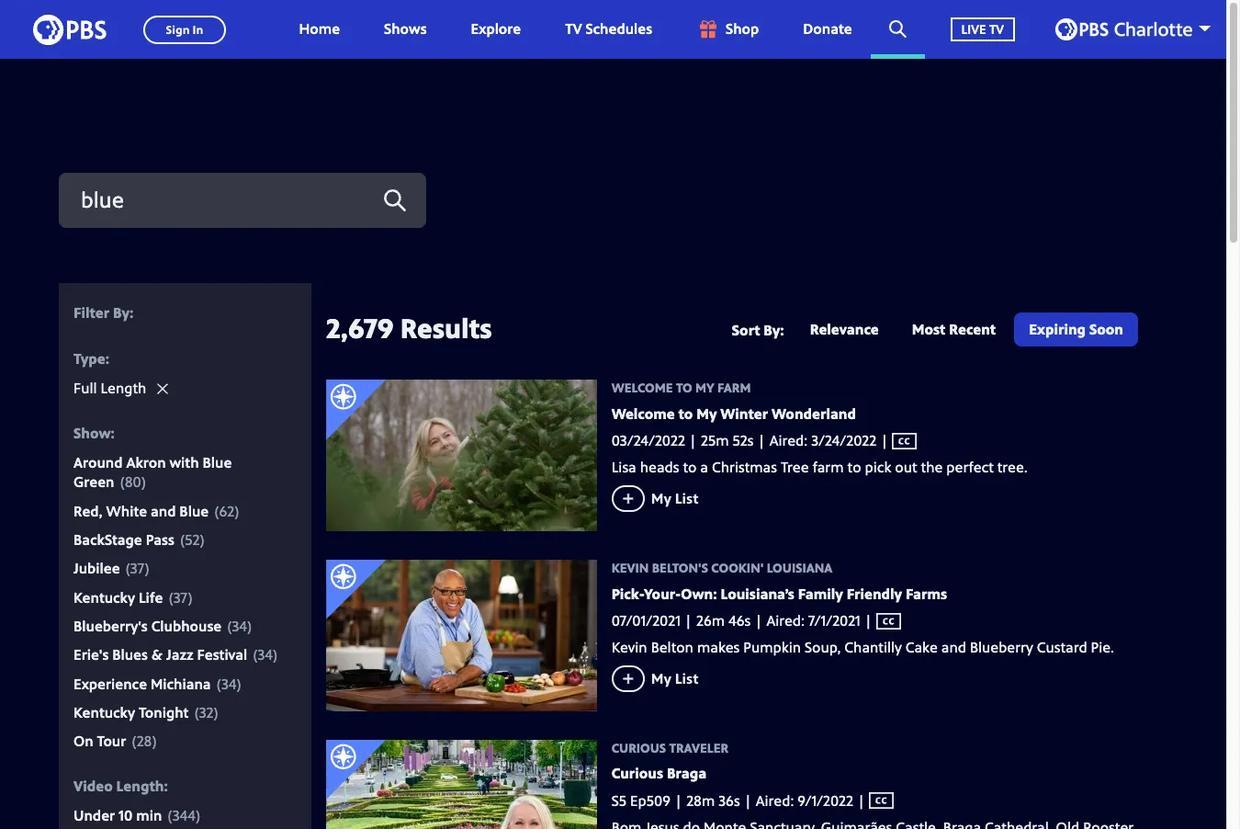 Task type: locate. For each thing, give the bounding box(es) containing it.
0 vertical spatial and
[[151, 501, 176, 521]]

1 vertical spatial length
[[116, 775, 164, 796]]

0 horizontal spatial :
[[105, 348, 109, 368]]

tv inside live tv link
[[990, 20, 1005, 37]]

length for full length
[[101, 378, 146, 398]]

and up pass
[[151, 501, 176, 521]]

to up 03/24/2022
[[679, 403, 693, 423]]

closed captions available element
[[877, 430, 918, 451], [861, 610, 902, 631], [854, 790, 894, 811]]

my left farm
[[696, 379, 715, 396]]

1 vertical spatial kentucky
[[74, 702, 135, 722]]

kentucky down experience
[[74, 702, 135, 722]]

aired: up tree
[[770, 430, 808, 450]]

kevin down the 07/01/2021
[[612, 637, 648, 657]]

1 horizontal spatial and
[[942, 637, 967, 657]]

| up chantilly
[[861, 610, 877, 630]]

aired: right 36s
[[756, 790, 794, 810]]

blue up 52
[[180, 501, 209, 521]]

white
[[106, 501, 147, 521]]

closed captions available element for 03/24/2022 | 25m 52s | aired: 3/24/2022
[[877, 430, 918, 451]]

kevin up pick-
[[612, 559, 649, 576]]

tv schedules link
[[547, 0, 671, 59]]

shows
[[384, 19, 427, 39]]

festival
[[197, 645, 247, 665]]

kevin inside kevin belton's cookin' louisiana pick-your-own: louisiana's family friendly farms
[[612, 559, 649, 576]]

| up pick
[[877, 430, 893, 450]]

heads
[[640, 457, 680, 477]]

1 vertical spatial my
[[697, 403, 717, 423]]

:
[[105, 348, 109, 368], [111, 422, 115, 443], [164, 775, 168, 796]]

| right 36s
[[744, 790, 753, 810]]

my
[[696, 379, 715, 396], [697, 403, 717, 423]]

blues
[[112, 645, 148, 665]]

2,679 results
[[326, 309, 492, 346]]

live tv
[[962, 20, 1005, 37]]

37 up life
[[130, 558, 145, 578]]

aired: down pick-your-own: louisiana's family friendly farms link
[[767, 610, 805, 630]]

video
[[74, 775, 113, 796]]

1 vertical spatial welcome
[[612, 403, 675, 423]]

1 vertical spatial and
[[942, 637, 967, 657]]

1 vertical spatial blue
[[180, 501, 209, 521]]

aired: for family
[[767, 610, 805, 630]]

1 vertical spatial passport image
[[326, 560, 387, 620]]

to left pick
[[848, 457, 862, 477]]

akron
[[126, 452, 166, 473]]

a
[[701, 457, 709, 477]]

sort
[[732, 320, 760, 340]]

1 vertical spatial closed captions available element
[[861, 610, 902, 631]]

donate
[[804, 19, 853, 39]]

1 kevin from the top
[[612, 559, 649, 576]]

| down curious traveler link
[[854, 790, 870, 810]]

pie.
[[1091, 637, 1115, 657]]

tv left schedules at the top of the page
[[565, 19, 582, 39]]

tv
[[565, 19, 582, 39], [990, 20, 1005, 37]]

34 up festival
[[232, 616, 247, 636]]

kevin belton's cookin' louisiana pick-your-own: louisiana's family friendly farms
[[612, 559, 948, 603]]

results
[[400, 309, 492, 346]]

1 horizontal spatial tv
[[990, 20, 1005, 37]]

: up full length
[[105, 348, 109, 368]]

34 down festival
[[221, 673, 237, 694]]

| left 25m
[[689, 430, 698, 450]]

passport image for pick-
[[326, 560, 387, 620]]

type :
[[74, 348, 109, 368]]

kevin
[[612, 559, 649, 576], [612, 637, 648, 657]]

0 horizontal spatial and
[[151, 501, 176, 521]]

2 vertical spatial closed captions available element
[[854, 790, 894, 811]]

video length :
[[74, 775, 168, 796]]

: up under 10 min ( 344 )
[[164, 775, 168, 796]]

length inside "button"
[[101, 378, 146, 398]]

by: right filter
[[113, 302, 134, 323]]

(
[[120, 472, 125, 492], [214, 501, 219, 521], [180, 529, 185, 550], [125, 558, 130, 578], [169, 587, 173, 607], [227, 616, 232, 636], [253, 645, 258, 665], [217, 673, 221, 694], [194, 702, 199, 722], [132, 731, 137, 751], [168, 805, 172, 826]]

0 vertical spatial :
[[105, 348, 109, 368]]

my up 25m
[[697, 403, 717, 423]]

2 vertical spatial :
[[164, 775, 168, 796]]

by: for sort by:
[[764, 320, 785, 340]]

welcome to my farm welcome to my winter wonderland
[[612, 379, 857, 423]]

shop
[[726, 19, 759, 39]]

on
[[74, 731, 93, 751]]

1 vertical spatial kevin
[[612, 637, 648, 657]]

0 vertical spatial aired:
[[770, 430, 808, 450]]

tv schedules
[[565, 19, 653, 39]]

1 vertical spatial curious
[[612, 763, 664, 783]]

closed captions available element down friendly
[[861, 610, 902, 631]]

lisa heads to a christmas tree farm to pick out the perfect tree.
[[612, 457, 1028, 477]]

own:
[[681, 583, 717, 603]]

( 80 )
[[120, 472, 146, 492]]

welcome to my winter wonderland link
[[612, 403, 857, 423]]

most
[[912, 319, 946, 339]]

1 passport image from the top
[[326, 380, 387, 440]]

0 vertical spatial 37
[[130, 558, 145, 578]]

around
[[74, 452, 123, 473]]

length right full
[[101, 378, 146, 398]]

: for show :
[[111, 422, 115, 443]]

red,
[[74, 501, 103, 521]]

passport image
[[326, 380, 387, 440], [326, 560, 387, 620], [326, 740, 387, 800]]

tree.
[[998, 457, 1028, 477]]

cake
[[906, 637, 938, 657]]

0 vertical spatial passport image
[[326, 380, 387, 440]]

0 vertical spatial kevin
[[612, 559, 649, 576]]

most recent
[[912, 319, 996, 339]]

tv right live
[[990, 20, 1005, 37]]

aired: for wonderland
[[770, 430, 808, 450]]

28m
[[687, 790, 715, 810]]

your-
[[644, 583, 681, 603]]

full length
[[74, 378, 146, 398]]

0 vertical spatial blue
[[203, 452, 232, 473]]

1 vertical spatial 34
[[258, 645, 273, 665]]

closed captions available element for 07/01/2021 | 26m 46s | aired: 7/1/2021
[[861, 610, 902, 631]]

curious up curious braga link
[[612, 739, 666, 756]]

braga
[[667, 763, 707, 783]]

closed captions available element down curious traveler link
[[854, 790, 894, 811]]

curious up ep509
[[612, 763, 664, 783]]

37 up clubhouse
[[173, 587, 188, 607]]

0 vertical spatial length
[[101, 378, 146, 398]]

ep509
[[630, 790, 671, 810]]

2 passport image from the top
[[326, 560, 387, 620]]

0 vertical spatial closed captions available element
[[877, 430, 918, 451]]

| right 52s
[[758, 430, 766, 450]]

2 horizontal spatial :
[[164, 775, 168, 796]]

34 right festival
[[258, 645, 273, 665]]

and
[[151, 501, 176, 521], [942, 637, 967, 657]]

type
[[74, 348, 105, 368]]

2 vertical spatial passport image
[[326, 740, 387, 800]]

10
[[119, 805, 133, 826]]

winter
[[721, 403, 769, 423]]

0 horizontal spatial by:
[[113, 302, 134, 323]]

louisiana
[[767, 559, 833, 576]]

1 horizontal spatial :
[[111, 422, 115, 443]]

1 horizontal spatial 37
[[173, 587, 188, 607]]

blue inside the around akron with blue green
[[203, 452, 232, 473]]

and right cake
[[942, 637, 967, 657]]

0 vertical spatial welcome
[[612, 379, 673, 396]]

min
[[136, 805, 162, 826]]

1 vertical spatial :
[[111, 422, 115, 443]]

36s
[[719, 790, 740, 810]]

blue right with
[[203, 452, 232, 473]]

1 horizontal spatial by:
[[764, 320, 785, 340]]

with
[[170, 452, 199, 473]]

: up around
[[111, 422, 115, 443]]

0 vertical spatial curious
[[612, 739, 666, 756]]

welcome
[[612, 379, 673, 396], [612, 403, 675, 423]]

under 10 min ( 344 )
[[74, 805, 201, 826]]

1 vertical spatial aired:
[[767, 610, 805, 630]]

curious
[[612, 739, 666, 756], [612, 763, 664, 783]]

jubilee
[[74, 558, 120, 578]]

length up under 10 min ( 344 )
[[116, 775, 164, 796]]

0 horizontal spatial tv
[[565, 19, 582, 39]]

blue inside red, white and blue ( 62 ) backstage pass ( 52 ) jubilee ( 37 ) kentucky life ( 37 ) blueberry's clubhouse ( 34 ) erie's blues & jazz festival ( 34 ) experience michiana ( 34 ) kentucky tonight ( 32 ) on tour ( 28 )
[[180, 501, 209, 521]]

closed captions available element up out
[[877, 430, 918, 451]]

( right life
[[169, 587, 173, 607]]

by: right sort
[[764, 320, 785, 340]]

: for type :
[[105, 348, 109, 368]]

and inside red, white and blue ( 62 ) backstage pass ( 52 ) jubilee ( 37 ) kentucky life ( 37 ) blueberry's clubhouse ( 34 ) erie's blues & jazz festival ( 34 ) experience michiana ( 34 ) kentucky tonight ( 32 ) on tour ( 28 )
[[151, 501, 176, 521]]

closed captions available element for s5 ep509 | 28m 36s | aired: 9/1/2022
[[854, 790, 894, 811]]

full length button
[[74, 378, 169, 398]]

kentucky
[[74, 587, 135, 607], [74, 702, 135, 722]]

( right festival
[[253, 645, 258, 665]]

2 kevin from the top
[[612, 637, 648, 657]]

1 vertical spatial 37
[[173, 587, 188, 607]]

0 horizontal spatial 37
[[130, 558, 145, 578]]

welcome to my winter wonderland image
[[326, 380, 597, 531]]

kentucky up blueberry's
[[74, 587, 135, 607]]

( right pass
[[180, 529, 185, 550]]

0 vertical spatial kentucky
[[74, 587, 135, 607]]

length
[[101, 378, 146, 398], [116, 775, 164, 796]]

28
[[137, 731, 152, 751]]

|
[[689, 430, 698, 450], [758, 430, 766, 450], [877, 430, 893, 450], [685, 610, 693, 630], [755, 610, 763, 630], [861, 610, 877, 630], [675, 790, 683, 810], [744, 790, 753, 810], [854, 790, 870, 810]]

curious braga link
[[612, 763, 707, 783]]

blue
[[203, 452, 232, 473], [180, 501, 209, 521]]

red, white and blue ( 62 ) backstage pass ( 52 ) jubilee ( 37 ) kentucky life ( 37 ) blueberry's clubhouse ( 34 ) erie's blues & jazz festival ( 34 ) experience michiana ( 34 ) kentucky tonight ( 32 ) on tour ( 28 )
[[74, 501, 278, 751]]

52s
[[733, 430, 754, 450]]



Task type: vqa. For each thing, say whether or not it's contained in the screenshot.
PBS KIDS Shop the KIDS
no



Task type: describe. For each thing, give the bounding box(es) containing it.
under
[[74, 805, 115, 826]]

( up festival
[[227, 616, 232, 636]]

life
[[139, 587, 163, 607]]

home
[[299, 19, 340, 39]]

1 kentucky from the top
[[74, 587, 135, 607]]

( right "jubilee"
[[125, 558, 130, 578]]

soup,
[[805, 637, 841, 657]]

&
[[151, 645, 163, 665]]

around akron with blue green
[[74, 452, 232, 492]]

62
[[219, 501, 235, 521]]

pick
[[865, 457, 892, 477]]

live tv link
[[933, 0, 1034, 59]]

farm
[[718, 379, 751, 396]]

2 vertical spatial aired:
[[756, 790, 794, 810]]

03/24/2022
[[612, 430, 685, 450]]

( down the around akron with blue green in the left of the page
[[214, 501, 219, 521]]

9/1/2022
[[798, 790, 854, 810]]

erie's
[[74, 645, 109, 665]]

80
[[125, 472, 141, 492]]

( right green
[[120, 472, 125, 492]]

to left farm
[[676, 379, 693, 396]]

expiring
[[1030, 319, 1086, 339]]

pass
[[146, 529, 175, 550]]

tv inside tv schedules "link"
[[565, 19, 582, 39]]

search image
[[889, 20, 907, 38]]

3 passport image from the top
[[326, 740, 387, 800]]

christmas
[[712, 457, 777, 477]]

show
[[74, 422, 111, 443]]

blue for and
[[180, 501, 209, 521]]

the
[[921, 457, 943, 477]]

pick-
[[612, 583, 644, 603]]

07/01/2021 | 26m 46s | aired: 7/1/2021
[[612, 610, 861, 630]]

live
[[962, 20, 987, 37]]

donate link
[[785, 0, 871, 59]]

explore
[[471, 19, 521, 39]]

Search search field
[[59, 173, 426, 228]]

passport image for welcome
[[326, 380, 387, 440]]

wonderland
[[772, 403, 857, 423]]

to left a at the bottom of page
[[683, 457, 697, 477]]

filter by:
[[74, 302, 134, 323]]

full
[[74, 378, 97, 398]]

shows link
[[366, 0, 445, 59]]

perfect
[[947, 457, 994, 477]]

traveler
[[669, 739, 729, 756]]

clubhouse
[[151, 616, 222, 636]]

( right tour
[[132, 731, 137, 751]]

07/01/2021
[[612, 610, 681, 630]]

curious traveler curious braga
[[612, 739, 729, 783]]

soon
[[1090, 319, 1124, 339]]

1 welcome from the top
[[612, 379, 673, 396]]

friendly
[[847, 583, 903, 603]]

filter
[[74, 302, 110, 323]]

| left 26m
[[685, 610, 693, 630]]

welcome to my farm link
[[612, 379, 1150, 397]]

s5
[[612, 790, 627, 810]]

pick-your-own: louisiana's family friendly farms link
[[612, 583, 948, 603]]

kevin for kevin belton makes pumpkin soup, chantilly cake and blueberry custard pie.
[[612, 637, 648, 657]]

michiana
[[151, 673, 211, 694]]

explore link
[[453, 0, 540, 59]]

7/1/2021
[[809, 610, 861, 630]]

show :
[[74, 422, 115, 443]]

curious braga image
[[326, 740, 597, 829]]

family
[[798, 583, 844, 603]]

louisiana's
[[721, 583, 795, 603]]

by: for filter by:
[[113, 302, 134, 323]]

s5 ep509 | 28m 36s | aired: 9/1/2022
[[612, 790, 854, 810]]

blueberry's
[[74, 616, 148, 636]]

chantilly
[[845, 637, 902, 657]]

pick-your-own: louisiana's family friendly farms image
[[326, 560, 597, 711]]

0 vertical spatial my
[[696, 379, 715, 396]]

1 curious from the top
[[612, 739, 666, 756]]

25m
[[701, 430, 729, 450]]

blueberry
[[970, 637, 1034, 657]]

2 kentucky from the top
[[74, 702, 135, 722]]

blue for with
[[203, 452, 232, 473]]

2 welcome from the top
[[612, 403, 675, 423]]

46s
[[729, 610, 751, 630]]

| right 46s
[[755, 610, 763, 630]]

52
[[185, 529, 200, 550]]

344
[[172, 805, 196, 826]]

0 vertical spatial 34
[[232, 616, 247, 636]]

2 curious from the top
[[612, 763, 664, 783]]

sort by:
[[732, 320, 785, 340]]

kevin for kevin belton's cookin' louisiana pick-your-own: louisiana's family friendly farms
[[612, 559, 649, 576]]

32
[[199, 702, 214, 722]]

tree
[[781, 457, 809, 477]]

shop link
[[678, 0, 778, 59]]

( down michiana
[[194, 702, 199, 722]]

belton
[[651, 637, 694, 657]]

length for video length :
[[116, 775, 164, 796]]

backstage
[[74, 529, 142, 550]]

pbs image
[[33, 9, 107, 50]]

pbs charlotte image
[[1056, 18, 1193, 40]]

cookin'
[[712, 559, 764, 576]]

( right min
[[168, 805, 172, 826]]

( down festival
[[217, 673, 221, 694]]

belton's
[[652, 559, 709, 576]]

jazz
[[166, 645, 194, 665]]

makes
[[698, 637, 740, 657]]

2 vertical spatial 34
[[221, 673, 237, 694]]

tonight
[[139, 702, 189, 722]]

| left 28m
[[675, 790, 683, 810]]

2,679
[[326, 309, 394, 346]]

green
[[74, 472, 114, 492]]

expiring soon
[[1030, 319, 1124, 339]]

pumpkin
[[744, 637, 801, 657]]

tour
[[97, 731, 126, 751]]

experience
[[74, 673, 147, 694]]

out
[[896, 457, 918, 477]]

lisa
[[612, 457, 637, 477]]



